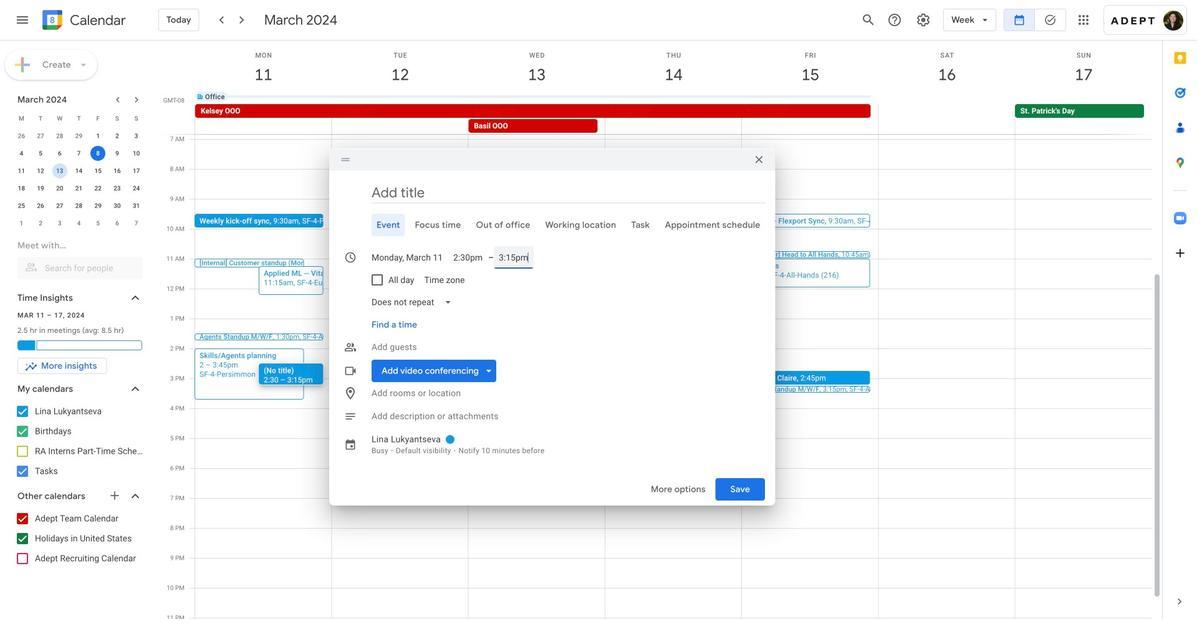 Task type: vqa. For each thing, say whether or not it's contained in the screenshot.
19 "element" at the left
yes



Task type: locate. For each thing, give the bounding box(es) containing it.
None search field
[[0, 234, 155, 279]]

my calendars list
[[2, 402, 155, 481]]

april 3 element
[[52, 216, 67, 231]]

1 element
[[91, 128, 106, 143]]

Add title text field
[[372, 183, 765, 202]]

heading
[[67, 13, 126, 28]]

24 element
[[129, 181, 144, 196]]

25 element
[[14, 198, 29, 213]]

row
[[190, 82, 1162, 112], [190, 104, 1162, 134], [12, 110, 146, 127], [12, 127, 146, 145], [12, 145, 146, 162], [12, 162, 146, 180], [12, 180, 146, 197], [12, 197, 146, 215], [12, 215, 146, 232]]

None field
[[367, 291, 462, 314]]

17 element
[[129, 163, 144, 178]]

april 7 element
[[129, 216, 144, 231]]

march 2024 grid
[[12, 110, 146, 232]]

row group
[[12, 127, 146, 232]]

tab list
[[1163, 41, 1197, 584], [339, 214, 765, 236]]

23 element
[[110, 181, 125, 196]]

Start date text field
[[372, 246, 443, 269]]

Search for people to meet text field
[[25, 257, 135, 279]]

3 element
[[129, 128, 144, 143]]

settings menu image
[[916, 12, 931, 27]]

april 2 element
[[33, 216, 48, 231]]

5 element
[[33, 146, 48, 161]]

calendar element
[[40, 7, 126, 35]]

7 element
[[71, 146, 86, 161]]

february 26 element
[[14, 128, 29, 143]]

9 element
[[110, 146, 125, 161]]

to element
[[488, 252, 494, 263]]

grid
[[160, 41, 1162, 619]]

cell
[[332, 92, 469, 102], [469, 92, 605, 102], [605, 92, 742, 102], [742, 92, 879, 102], [879, 92, 1016, 102], [1016, 92, 1152, 102], [332, 104, 469, 134], [605, 104, 742, 134], [742, 104, 878, 134], [878, 104, 1015, 134], [88, 145, 108, 162], [50, 162, 69, 180]]

End time text field
[[499, 246, 529, 269]]

other calendars list
[[2, 509, 155, 569]]

february 29 element
[[71, 128, 86, 143]]

27 element
[[52, 198, 67, 213]]

heading inside calendar element
[[67, 13, 126, 28]]

2 element
[[110, 128, 125, 143]]

18 element
[[14, 181, 29, 196]]



Task type: describe. For each thing, give the bounding box(es) containing it.
february 28 element
[[52, 128, 67, 143]]

april 5 element
[[91, 216, 106, 231]]

8, today element
[[91, 146, 106, 161]]

add other calendars image
[[109, 490, 121, 502]]

11 element
[[14, 163, 29, 178]]

12 element
[[33, 163, 48, 178]]

15 element
[[91, 163, 106, 178]]

4 element
[[14, 146, 29, 161]]

6 element
[[52, 146, 67, 161]]

february 27 element
[[33, 128, 48, 143]]

main drawer image
[[15, 12, 30, 27]]

30 element
[[110, 198, 125, 213]]

Start time text field
[[453, 246, 483, 269]]

29 element
[[91, 198, 106, 213]]

22 element
[[91, 181, 106, 196]]

april 4 element
[[71, 216, 86, 231]]

21 element
[[71, 181, 86, 196]]

19 element
[[33, 181, 48, 196]]

31 element
[[129, 198, 144, 213]]

1 horizontal spatial tab list
[[1163, 41, 1197, 584]]

0 horizontal spatial tab list
[[339, 214, 765, 236]]

14 element
[[71, 163, 86, 178]]

13 element
[[52, 163, 67, 178]]

28 element
[[71, 198, 86, 213]]

26 element
[[33, 198, 48, 213]]

20 element
[[52, 181, 67, 196]]

april 6 element
[[110, 216, 125, 231]]

16 element
[[110, 163, 125, 178]]

10 element
[[129, 146, 144, 161]]

april 1 element
[[14, 216, 29, 231]]



